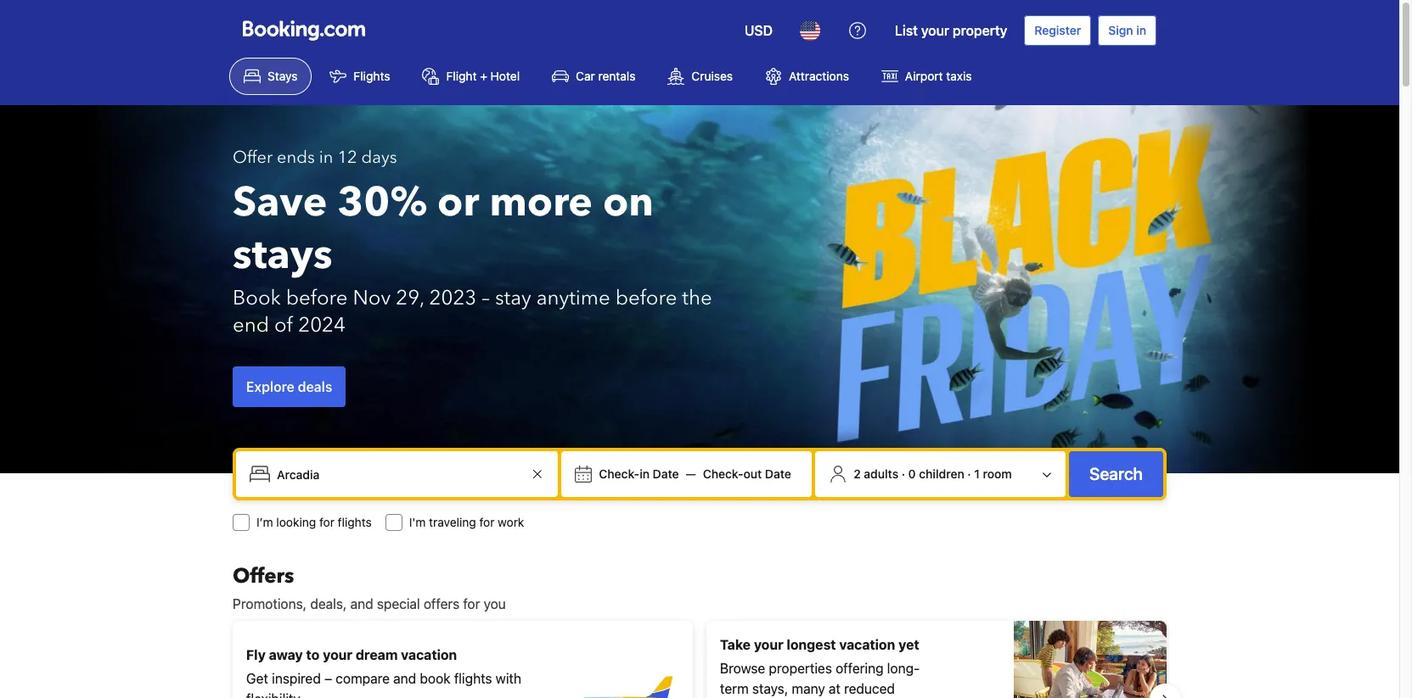 Task type: vqa. For each thing, say whether or not it's contained in the screenshot.
Explore
yes



Task type: locate. For each thing, give the bounding box(es) containing it.
2 vertical spatial in
[[640, 467, 650, 481]]

0 vertical spatial in
[[1136, 23, 1146, 37]]

12
[[337, 146, 357, 169]]

2 horizontal spatial your
[[921, 23, 949, 38]]

rentals
[[598, 69, 636, 83]]

register
[[1034, 23, 1081, 37]]

in inside sign in link
[[1136, 23, 1146, 37]]

on
[[603, 175, 654, 231]]

Where are you going? field
[[270, 459, 528, 490]]

0 vertical spatial flights
[[338, 515, 372, 530]]

days
[[361, 146, 397, 169]]

2 horizontal spatial in
[[1136, 23, 1146, 37]]

list
[[895, 23, 918, 38]]

2 date from the left
[[765, 467, 791, 481]]

before
[[286, 284, 348, 312], [615, 284, 677, 312]]

in right sign
[[1136, 23, 1146, 37]]

inspired
[[272, 672, 321, 687]]

for right looking
[[319, 515, 334, 530]]

out
[[743, 467, 762, 481]]

booking.com image
[[243, 20, 365, 41]]

sign
[[1108, 23, 1133, 37]]

your for property
[[921, 23, 949, 38]]

1 vertical spatial flights
[[454, 672, 492, 687]]

1 horizontal spatial ·
[[967, 467, 971, 481]]

before down stays
[[286, 284, 348, 312]]

work
[[498, 515, 524, 530]]

1 horizontal spatial and
[[393, 672, 416, 687]]

–
[[482, 284, 490, 312], [324, 672, 332, 687]]

0 vertical spatial –
[[482, 284, 490, 312]]

0 horizontal spatial –
[[324, 672, 332, 687]]

your right list
[[921, 23, 949, 38]]

0 horizontal spatial date
[[653, 467, 679, 481]]

– right inspired
[[324, 672, 332, 687]]

1 horizontal spatial in
[[640, 467, 650, 481]]

check- right —
[[703, 467, 743, 481]]

0 horizontal spatial check-
[[599, 467, 640, 481]]

1 horizontal spatial vacation
[[839, 638, 895, 653]]

properties
[[769, 661, 832, 677]]

29,
[[396, 284, 424, 312]]

flights right looking
[[338, 515, 372, 530]]

0 horizontal spatial ·
[[902, 467, 905, 481]]

vacation
[[839, 638, 895, 653], [401, 648, 457, 663]]

flights left with
[[454, 672, 492, 687]]

i'm
[[256, 515, 273, 530]]

2 before from the left
[[615, 284, 677, 312]]

0 horizontal spatial before
[[286, 284, 348, 312]]

vacation inside take your longest vacation yet browse properties offering long- term stays, many at reduce
[[839, 638, 895, 653]]

search
[[1089, 464, 1143, 484]]

your inside take your longest vacation yet browse properties offering long- term stays, many at reduce
[[754, 638, 783, 653]]

deals
[[298, 380, 332, 395]]

1 horizontal spatial before
[[615, 284, 677, 312]]

for for flights
[[319, 515, 334, 530]]

– inside 'offer ends in 12 days save 30% or more on stays book before nov 29, 2023 – stay anytime before the end of 2024'
[[482, 284, 490, 312]]

vacation up offering
[[839, 638, 895, 653]]

explore deals link
[[233, 367, 346, 408]]

and left book
[[393, 672, 416, 687]]

i'm looking for flights
[[256, 515, 372, 530]]

1 vertical spatial in
[[319, 146, 333, 169]]

1 horizontal spatial flights
[[454, 672, 492, 687]]

with
[[496, 672, 521, 687]]

check-out date button
[[696, 459, 798, 490]]

book
[[233, 284, 281, 312]]

to
[[306, 648, 320, 663]]

property
[[953, 23, 1007, 38]]

browse
[[720, 661, 765, 677]]

· left 0 at the right of the page
[[902, 467, 905, 481]]

usd
[[745, 23, 773, 38]]

– left stay at the left
[[482, 284, 490, 312]]

take your longest vacation yet browse properties offering long- term stays, many at reduce
[[720, 638, 920, 699]]

2 · from the left
[[967, 467, 971, 481]]

stays
[[267, 69, 298, 83]]

1 horizontal spatial –
[[482, 284, 490, 312]]

your right take
[[754, 638, 783, 653]]

and right deals,
[[350, 597, 373, 612]]

region
[[219, 615, 1180, 699]]

1 horizontal spatial date
[[765, 467, 791, 481]]

deals,
[[310, 597, 347, 612]]

1 check- from the left
[[599, 467, 640, 481]]

yet
[[898, 638, 919, 653]]

0 vertical spatial and
[[350, 597, 373, 612]]

1 vertical spatial and
[[393, 672, 416, 687]]

vacation up book
[[401, 648, 457, 663]]

dream
[[356, 648, 398, 663]]

0 horizontal spatial vacation
[[401, 648, 457, 663]]

date right out
[[765, 467, 791, 481]]

check- left —
[[599, 467, 640, 481]]

offer ends in 12 days save 30% or more on stays book before nov 29, 2023 – stay anytime before the end of 2024
[[233, 146, 712, 340]]

long-
[[887, 661, 920, 677]]

0 horizontal spatial your
[[323, 648, 352, 663]]

fly away to your dream vacation image
[[560, 640, 679, 699]]

2 check- from the left
[[703, 467, 743, 481]]

search button
[[1069, 452, 1163, 498]]

1 horizontal spatial your
[[754, 638, 783, 653]]

vacation inside fly away to your dream vacation get inspired – compare and book flights with flexibility
[[401, 648, 457, 663]]

1 vertical spatial –
[[324, 672, 332, 687]]

flights
[[354, 69, 390, 83]]

offer
[[233, 146, 273, 169]]

for left "work"
[[479, 515, 495, 530]]

and inside fly away to your dream vacation get inspired – compare and book flights with flexibility
[[393, 672, 416, 687]]

i'm
[[409, 515, 426, 530]]

· left 1
[[967, 467, 971, 481]]

0 horizontal spatial flights
[[338, 515, 372, 530]]

stays
[[233, 228, 332, 284]]

airport
[[905, 69, 943, 83]]

·
[[902, 467, 905, 481], [967, 467, 971, 481]]

for
[[319, 515, 334, 530], [479, 515, 495, 530], [463, 597, 480, 612]]

in left 12
[[319, 146, 333, 169]]

1 horizontal spatial check-
[[703, 467, 743, 481]]

in left —
[[640, 467, 650, 481]]

stays link
[[229, 58, 312, 95]]

your
[[921, 23, 949, 38], [754, 638, 783, 653], [323, 648, 352, 663]]

before left the the
[[615, 284, 677, 312]]

date left —
[[653, 467, 679, 481]]

airport taxis
[[905, 69, 972, 83]]

check-
[[599, 467, 640, 481], [703, 467, 743, 481]]

0 horizontal spatial in
[[319, 146, 333, 169]]

1 date from the left
[[653, 467, 679, 481]]

region containing take your longest vacation yet
[[219, 615, 1180, 699]]

explore deals
[[246, 380, 332, 395]]

car rentals link
[[538, 58, 650, 95]]

check-in date — check-out date
[[599, 467, 791, 481]]

anytime
[[536, 284, 610, 312]]

0 horizontal spatial and
[[350, 597, 373, 612]]

in inside 'offer ends in 12 days save 30% or more on stays book before nov 29, 2023 – stay anytime before the end of 2024'
[[319, 146, 333, 169]]

date
[[653, 467, 679, 481], [765, 467, 791, 481]]

cruises link
[[653, 58, 747, 95]]

fly
[[246, 648, 266, 663]]

your right to
[[323, 648, 352, 663]]

traveling
[[429, 515, 476, 530]]

get
[[246, 672, 268, 687]]

hotel
[[490, 69, 520, 83]]

for left you
[[463, 597, 480, 612]]

flight + hotel link
[[408, 58, 534, 95]]



Task type: describe. For each thing, give the bounding box(es) containing it.
cruises
[[692, 69, 733, 83]]

2024
[[298, 312, 346, 340]]

book
[[420, 672, 451, 687]]

attractions
[[789, 69, 849, 83]]

end
[[233, 312, 269, 340]]

check-in date button
[[592, 459, 686, 490]]

i'm traveling for work
[[409, 515, 524, 530]]

for inside offers promotions, deals, and special offers for you
[[463, 597, 480, 612]]

2
[[854, 467, 861, 481]]

flights inside fly away to your dream vacation get inspired – compare and book flights with flexibility
[[454, 672, 492, 687]]

in for sign in
[[1136, 23, 1146, 37]]

special
[[377, 597, 420, 612]]

you
[[484, 597, 506, 612]]

many
[[792, 682, 825, 697]]

of
[[274, 312, 293, 340]]

car
[[576, 69, 595, 83]]

in for check-in date — check-out date
[[640, 467, 650, 481]]

longest
[[787, 638, 836, 653]]

stay
[[495, 284, 531, 312]]

taxis
[[946, 69, 972, 83]]

looking
[[276, 515, 316, 530]]

adults
[[864, 467, 898, 481]]

your inside fly away to your dream vacation get inspired – compare and book flights with flexibility
[[323, 648, 352, 663]]

take
[[720, 638, 751, 653]]

at
[[829, 682, 841, 697]]

promotions,
[[233, 597, 307, 612]]

offers promotions, deals, and special offers for you
[[233, 563, 506, 612]]

nov
[[353, 284, 391, 312]]

flight
[[446, 69, 477, 83]]

airport taxis link
[[867, 58, 986, 95]]

sign in
[[1108, 23, 1146, 37]]

compare
[[336, 672, 390, 687]]

stays,
[[752, 682, 788, 697]]

1 · from the left
[[902, 467, 905, 481]]

children
[[919, 467, 964, 481]]

2 adults · 0 children · 1 room
[[854, 467, 1012, 481]]

offering
[[836, 661, 884, 677]]

flights link
[[315, 58, 405, 95]]

list your property link
[[885, 10, 1017, 51]]

your for longest
[[754, 638, 783, 653]]

room
[[983, 467, 1012, 481]]

usd button
[[734, 10, 783, 51]]

for for work
[[479, 515, 495, 530]]

more
[[489, 175, 593, 231]]

30%
[[337, 175, 427, 231]]

away
[[269, 648, 303, 663]]

+
[[480, 69, 487, 83]]

sign in link
[[1098, 15, 1156, 46]]

0
[[908, 467, 916, 481]]

attractions link
[[751, 58, 863, 95]]

the
[[682, 284, 712, 312]]

take your longest vacation yet image
[[1014, 622, 1167, 699]]

list your property
[[895, 23, 1007, 38]]

term
[[720, 682, 749, 697]]

1
[[974, 467, 980, 481]]

or
[[437, 175, 479, 231]]

ends
[[277, 146, 315, 169]]

2 adults · 0 children · 1 room button
[[822, 459, 1059, 491]]

save
[[233, 175, 327, 231]]

explore
[[246, 380, 294, 395]]

offers
[[233, 563, 294, 591]]

1 before from the left
[[286, 284, 348, 312]]

fly away to your dream vacation get inspired – compare and book flights with flexibility
[[246, 648, 521, 699]]

– inside fly away to your dream vacation get inspired – compare and book flights with flexibility
[[324, 672, 332, 687]]

flexibility
[[246, 692, 300, 699]]

car rentals
[[576, 69, 636, 83]]

register link
[[1024, 15, 1091, 46]]

2023
[[429, 284, 477, 312]]

and inside offers promotions, deals, and special offers for you
[[350, 597, 373, 612]]

—
[[686, 467, 696, 481]]

offers
[[424, 597, 459, 612]]

flight + hotel
[[446, 69, 520, 83]]



